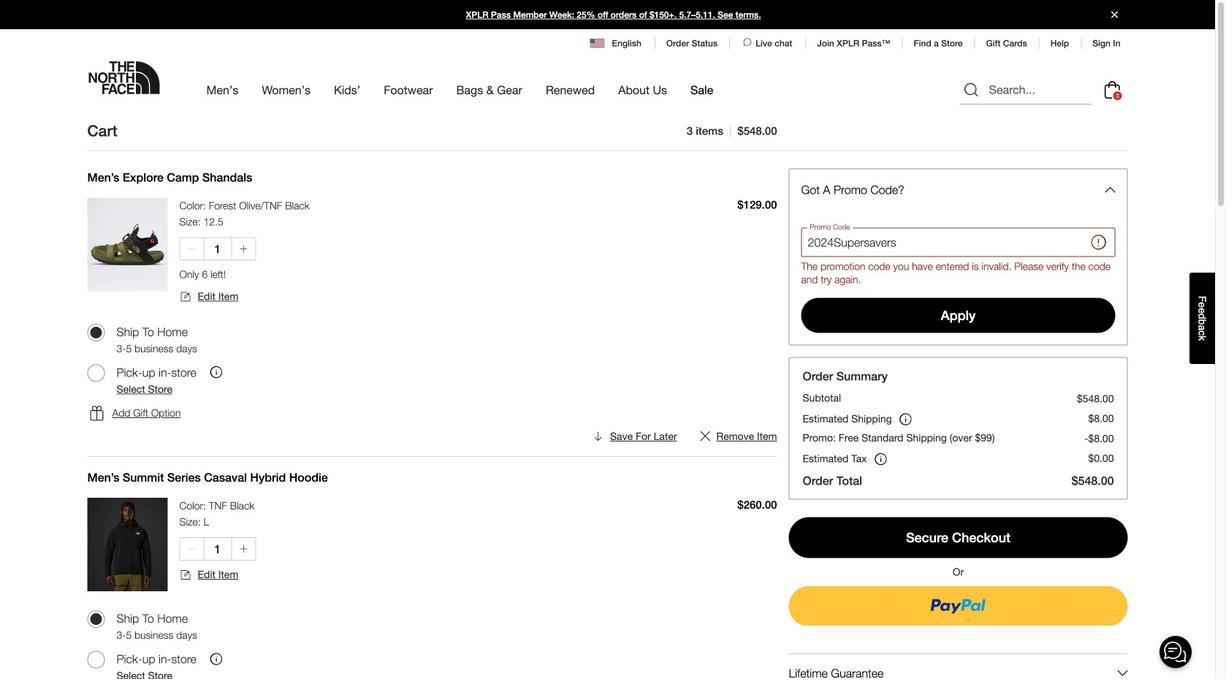 Task type: locate. For each thing, give the bounding box(es) containing it.
men's summit series casaval hybrid hoodie image
[[87, 498, 168, 592]]

close image
[[1106, 11, 1125, 18]]

increase image for men's summit series casaval hybrid hoodie image at left bottom
[[239, 544, 249, 554]]

save for later image
[[592, 430, 605, 443]]

this item can be picked up from the selected store depending on the item availability at the store. image
[[208, 651, 225, 667]]

estimated shipping tooltip image
[[898, 411, 915, 428]]

0 vertical spatial increase image
[[239, 244, 249, 254]]

Search search field
[[960, 75, 1092, 105]]

estimated tax tooltip image
[[873, 451, 890, 468]]

1 vertical spatial increase image
[[239, 544, 249, 554]]

remove item image
[[701, 431, 711, 442]]

2 increase image from the top
[[239, 544, 249, 554]]

None text field
[[802, 228, 1116, 257]]

1 increase image from the top
[[239, 244, 249, 254]]

increase image for men's explore camp shandals 'image' at the left top of page
[[239, 244, 249, 254]]

the north face home page image
[[89, 61, 160, 94]]

this item can be picked up from the selected store depending on the item availability at the store. image
[[208, 364, 225, 381]]

increase image
[[239, 244, 249, 254], [239, 544, 249, 554]]

alert
[[802, 260, 1116, 286]]

None number field
[[204, 238, 231, 260], [204, 538, 231, 560], [204, 238, 231, 260], [204, 538, 231, 560]]



Task type: describe. For each thing, give the bounding box(es) containing it.
men's explore camp shandals image
[[87, 198, 168, 291]]

edit item image
[[179, 569, 192, 581]]

search all image
[[963, 81, 981, 99]]

edit item image
[[179, 290, 192, 303]]



Task type: vqa. For each thing, say whether or not it's contained in the screenshot.
NUMBER FIELD
yes



